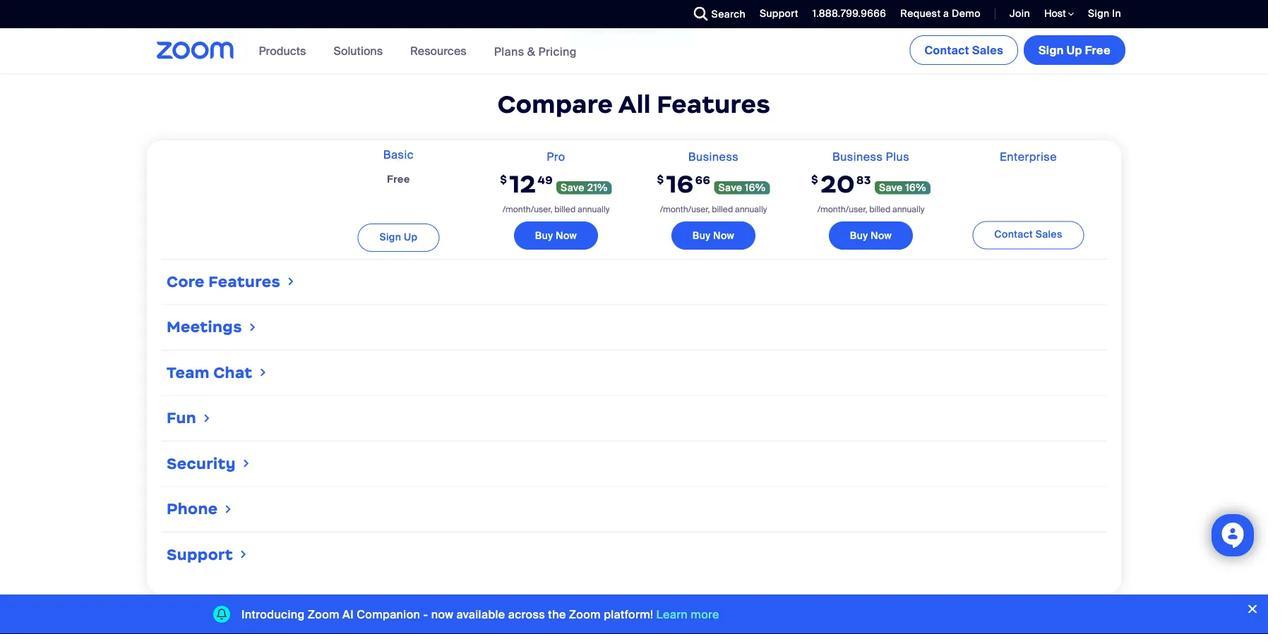 Task type: vqa. For each thing, say whether or not it's contained in the screenshot.
Other Settings element
no



Task type: locate. For each thing, give the bounding box(es) containing it.
/month/user, down 16
[[660, 204, 710, 215]]

compare all features
[[498, 89, 771, 120]]

1 horizontal spatial business
[[833, 149, 883, 164]]

1 buy now from the left
[[535, 229, 577, 242]]

16% inside $ 20 83 save 16%
[[906, 181, 926, 194]]

3 now from the left
[[871, 229, 892, 242]]

16% for 20
[[906, 181, 926, 194]]

$ 12 49 save 21%
[[500, 169, 608, 199]]

2 annually from the left
[[735, 204, 767, 215]]

0 vertical spatial sales
[[972, 43, 1003, 58]]

0 horizontal spatial business
[[688, 149, 739, 164]]

1 horizontal spatial right image
[[241, 457, 252, 471]]

sales
[[972, 43, 1003, 58], [1036, 228, 1063, 241]]

0 horizontal spatial sign
[[380, 230, 401, 243]]

1 horizontal spatial save
[[718, 181, 742, 194]]

0 horizontal spatial zoom
[[308, 608, 340, 622]]

1 billed from the left
[[554, 204, 576, 215]]

$ left 20
[[811, 173, 819, 186]]

meetings
[[167, 318, 242, 337]]

request a demo link
[[890, 0, 984, 28], [901, 7, 981, 20]]

2 business from the left
[[833, 149, 883, 164]]

plans & pricing link
[[494, 44, 577, 59], [494, 44, 577, 59]]

buy now link down $ 16 66 save 16%
[[671, 222, 756, 250]]

view add-ons arrow down icon image
[[667, 23, 681, 37]]

0 horizontal spatial 16%
[[745, 181, 766, 194]]

contact sales link
[[910, 35, 1018, 65], [973, 221, 1084, 250]]

right image inside security cell
[[241, 457, 252, 471]]

12
[[509, 169, 536, 199]]

team
[[167, 363, 210, 382]]

now down $ 16 66 save 16%
[[713, 229, 734, 242]]

1 horizontal spatial $
[[657, 173, 664, 186]]

ons
[[637, 23, 657, 38]]

banner
[[140, 28, 1128, 74]]

annually down 21%
[[578, 204, 610, 215]]

buy now link for 20
[[829, 222, 913, 250]]

/month/user, billed annually
[[503, 204, 610, 215], [660, 204, 767, 215], [817, 204, 925, 215]]

3 billed from the left
[[869, 204, 891, 215]]

billed down the $ 12 49 save 21%
[[554, 204, 576, 215]]

1 annually from the left
[[578, 204, 610, 215]]

introducing
[[242, 608, 305, 622]]

chat
[[213, 363, 253, 382]]

right image inside fun cell
[[201, 411, 213, 425]]

1 /month/user, billed annually from the left
[[503, 204, 610, 215]]

/month/user, billed annually down the $ 12 49 save 21%
[[503, 204, 610, 215]]

right image right 'meetings'
[[247, 320, 259, 334]]

/month/user, billed annually for 20
[[817, 204, 925, 215]]

1 horizontal spatial free
[[1085, 43, 1111, 58]]

annually down $ 16 66 save 16%
[[735, 204, 767, 215]]

right image inside 'support' cell
[[238, 548, 249, 562]]

1.888.799.9666 button
[[802, 0, 890, 28], [813, 7, 886, 20]]

save for 20
[[879, 181, 903, 194]]

annually down $ 20 83 save 16%
[[893, 204, 925, 215]]

annually
[[578, 204, 610, 215], [735, 204, 767, 215], [893, 204, 925, 215]]

buy down the $ 12 49 save 21%
[[535, 229, 553, 242]]

3 buy from the left
[[850, 229, 868, 242]]

1 /month/user, from the left
[[503, 204, 552, 215]]

-
[[423, 608, 428, 622]]

16% right 66
[[745, 181, 766, 194]]

2 horizontal spatial /month/user,
[[817, 204, 867, 215]]

free down sign in
[[1085, 43, 1111, 58]]

support
[[760, 7, 798, 20], [167, 545, 233, 564]]

1 16% from the left
[[745, 181, 766, 194]]

2 $ from the left
[[657, 173, 664, 186]]

zoom right the
[[569, 608, 601, 622]]

83
[[857, 173, 871, 187]]

security cell
[[161, 448, 1107, 481]]

support down phone
[[167, 545, 233, 564]]

features
[[657, 89, 771, 120], [209, 272, 281, 291]]

buy for 12
[[535, 229, 553, 242]]

1 vertical spatial sales
[[1036, 228, 1063, 241]]

1 horizontal spatial now
[[713, 229, 734, 242]]

1 horizontal spatial /month/user, billed annually
[[660, 204, 767, 215]]

contact inside meetings navigation
[[925, 43, 970, 58]]

0 vertical spatial free
[[1085, 43, 1111, 58]]

buy now link down $ 20 83 save 16%
[[829, 222, 913, 250]]

3 $ from the left
[[811, 173, 819, 186]]

right image right fun
[[201, 411, 213, 425]]

right image inside core features "cell"
[[285, 275, 297, 289]]

right image for security
[[241, 457, 252, 471]]

fun
[[167, 409, 196, 428]]

right image inside team chat cell
[[257, 366, 269, 380]]

1 horizontal spatial buy
[[693, 229, 711, 242]]

2 horizontal spatial /month/user, billed annually
[[817, 204, 925, 215]]

buy now link for 16
[[671, 222, 756, 250]]

zoom left the ai
[[308, 608, 340, 622]]

free
[[1085, 43, 1111, 58], [387, 173, 410, 186]]

1 vertical spatial contact
[[994, 228, 1033, 241]]

save
[[561, 181, 585, 194], [718, 181, 742, 194], [879, 181, 903, 194]]

0 horizontal spatial save
[[561, 181, 585, 194]]

0 horizontal spatial free
[[387, 173, 410, 186]]

1 horizontal spatial buy now
[[693, 229, 734, 242]]

buy now link down the $ 12 49 save 21%
[[514, 222, 598, 250]]

0 horizontal spatial right image
[[201, 411, 213, 425]]

66
[[695, 173, 711, 187]]

1 horizontal spatial 16%
[[906, 181, 926, 194]]

plans & pricing
[[494, 44, 577, 59]]

right image right phone
[[223, 502, 234, 516]]

right image up the introducing
[[238, 548, 249, 562]]

save inside $ 16 66 save 16%
[[718, 181, 742, 194]]

2 /month/user, billed annually from the left
[[660, 204, 767, 215]]

1 vertical spatial right image
[[241, 457, 252, 471]]

0 horizontal spatial buy now
[[535, 229, 577, 242]]

compare
[[498, 89, 613, 120]]

core
[[167, 272, 205, 291]]

0 vertical spatial contact sales link
[[910, 35, 1018, 65]]

1 vertical spatial sign
[[1039, 43, 1064, 58]]

2 horizontal spatial sign
[[1088, 7, 1110, 20]]

1 vertical spatial free
[[387, 173, 410, 186]]

2 now from the left
[[713, 229, 734, 242]]

free inside button
[[1085, 43, 1111, 58]]

1 horizontal spatial sign
[[1039, 43, 1064, 58]]

0 horizontal spatial $
[[500, 173, 507, 186]]

save for 16
[[718, 181, 742, 194]]

0 horizontal spatial annually
[[578, 204, 610, 215]]

2 horizontal spatial $
[[811, 173, 819, 186]]

$ for 12
[[500, 173, 507, 186]]

buy now down the $ 12 49 save 21%
[[535, 229, 577, 242]]

up
[[1067, 43, 1082, 58], [404, 230, 418, 243]]

/month/user, billed annually for 16
[[660, 204, 767, 215]]

business
[[688, 149, 739, 164], [833, 149, 883, 164]]

2 horizontal spatial save
[[879, 181, 903, 194]]

contact sales link inside meetings navigation
[[910, 35, 1018, 65]]

0 vertical spatial right image
[[201, 411, 213, 425]]

0 horizontal spatial now
[[556, 229, 577, 242]]

right image right security
[[241, 457, 252, 471]]

right image right core features
[[285, 275, 297, 289]]

1 horizontal spatial up
[[1067, 43, 1082, 58]]

now
[[556, 229, 577, 242], [713, 229, 734, 242], [871, 229, 892, 242]]

$ 16 66 save 16%
[[657, 169, 766, 199]]

sign for sign up free
[[1039, 43, 1064, 58]]

business up '83'
[[833, 149, 883, 164]]

0 horizontal spatial features
[[209, 272, 281, 291]]

save left 21%
[[561, 181, 585, 194]]

3 buy now from the left
[[850, 229, 892, 242]]

0 horizontal spatial support
[[167, 545, 233, 564]]

billed for 12
[[554, 204, 576, 215]]

1 horizontal spatial support
[[760, 7, 798, 20]]

save right '83'
[[879, 181, 903, 194]]

0 vertical spatial contact
[[925, 43, 970, 58]]

sign in link
[[1078, 0, 1128, 28], [1088, 7, 1121, 20]]

2 billed from the left
[[712, 204, 733, 215]]

buy down $ 20 83 save 16%
[[850, 229, 868, 242]]

all
[[618, 89, 651, 120]]

demo
[[952, 7, 981, 20]]

sign for sign in
[[1088, 7, 1110, 20]]

billed
[[554, 204, 576, 215], [712, 204, 733, 215], [869, 204, 891, 215]]

introducing zoom ai companion - now available across the zoom platform! learn more
[[242, 608, 719, 622]]

billed down $ 20 83 save 16%
[[869, 204, 891, 215]]

/month/user, billed annually down $ 16 66 save 16%
[[660, 204, 767, 215]]

0 horizontal spatial buy
[[535, 229, 553, 242]]

1 horizontal spatial features
[[657, 89, 771, 120]]

business up 66
[[688, 149, 739, 164]]

0 vertical spatial up
[[1067, 43, 1082, 58]]

features inside "cell"
[[209, 272, 281, 291]]

save for 12
[[561, 181, 585, 194]]

3 /month/user, from the left
[[817, 204, 867, 215]]

zoom
[[308, 608, 340, 622], [569, 608, 601, 622]]

0 horizontal spatial /month/user, billed annually
[[503, 204, 610, 215]]

0 vertical spatial features
[[657, 89, 771, 120]]

3 /month/user, billed annually from the left
[[817, 204, 925, 215]]

16%
[[745, 181, 766, 194], [906, 181, 926, 194]]

1 buy now link from the left
[[514, 222, 598, 250]]

/month/user, down 20
[[817, 204, 867, 215]]

free down basic on the top of page
[[387, 173, 410, 186]]

1 horizontal spatial zoom
[[569, 608, 601, 622]]

save inside the $ 12 49 save 21%
[[561, 181, 585, 194]]

2 horizontal spatial now
[[871, 229, 892, 242]]

2 buy now from the left
[[693, 229, 734, 242]]

3 annually from the left
[[893, 204, 925, 215]]

plans
[[494, 44, 524, 59]]

2 buy from the left
[[693, 229, 711, 242]]

right image right chat
[[257, 366, 269, 380]]

buy now link
[[514, 222, 598, 250], [671, 222, 756, 250], [829, 222, 913, 250]]

0 horizontal spatial /month/user,
[[503, 204, 552, 215]]

the
[[548, 608, 566, 622]]

application
[[161, 141, 1107, 578]]

2 vertical spatial sign
[[380, 230, 401, 243]]

$
[[500, 173, 507, 186], [657, 173, 664, 186], [811, 173, 819, 186]]

1 $ from the left
[[500, 173, 507, 186]]

right image for team chat
[[257, 366, 269, 380]]

2 /month/user, from the left
[[660, 204, 710, 215]]

$ left 16
[[657, 173, 664, 186]]

contact
[[925, 43, 970, 58], [994, 228, 1033, 241]]

0 horizontal spatial sales
[[972, 43, 1003, 58]]

contact sales inside meetings navigation
[[925, 43, 1003, 58]]

0 horizontal spatial up
[[404, 230, 418, 243]]

join link
[[999, 0, 1034, 28], [1010, 7, 1030, 20]]

1 business from the left
[[688, 149, 739, 164]]

buy now down $ 16 66 save 16%
[[693, 229, 734, 242]]

support right search
[[760, 7, 798, 20]]

$ left '12'
[[500, 173, 507, 186]]

billed down $ 16 66 save 16%
[[712, 204, 733, 215]]

now down the $ 12 49 save 21%
[[556, 229, 577, 242]]

0 vertical spatial sign
[[1088, 7, 1110, 20]]

business for business
[[688, 149, 739, 164]]

support link
[[749, 0, 802, 28], [760, 7, 798, 20]]

right image inside meetings cell
[[247, 320, 259, 334]]

16% inside $ 16 66 save 16%
[[745, 181, 766, 194]]

16% down plus
[[906, 181, 926, 194]]

$ inside the $ 12 49 save 21%
[[500, 173, 507, 186]]

right image
[[285, 275, 297, 289], [247, 320, 259, 334], [257, 366, 269, 380], [223, 502, 234, 516], [238, 548, 249, 562]]

save inside $ 20 83 save 16%
[[879, 181, 903, 194]]

now down $ 20 83 save 16%
[[871, 229, 892, 242]]

1 buy from the left
[[535, 229, 553, 242]]

search button
[[683, 0, 749, 28]]

0 horizontal spatial billed
[[554, 204, 576, 215]]

1 horizontal spatial /month/user,
[[660, 204, 710, 215]]

1 vertical spatial features
[[209, 272, 281, 291]]

1 vertical spatial up
[[404, 230, 418, 243]]

buy
[[535, 229, 553, 242], [693, 229, 711, 242], [850, 229, 868, 242]]

sign
[[1088, 7, 1110, 20], [1039, 43, 1064, 58], [380, 230, 401, 243]]

2 horizontal spatial buy now link
[[829, 222, 913, 250]]

/month/user, for 20
[[817, 204, 867, 215]]

$ 20 83 save 16%
[[811, 169, 926, 199]]

3 save from the left
[[879, 181, 903, 194]]

1 save from the left
[[561, 181, 585, 194]]

2 horizontal spatial billed
[[869, 204, 891, 215]]

right image for phone
[[223, 502, 234, 516]]

in
[[1112, 7, 1121, 20]]

1 vertical spatial support
[[167, 545, 233, 564]]

2 buy now link from the left
[[671, 222, 756, 250]]

2 horizontal spatial annually
[[893, 204, 925, 215]]

/month/user, billed annually down $ 20 83 save 16%
[[817, 204, 925, 215]]

ai
[[343, 608, 354, 622]]

/month/user, down '12'
[[503, 204, 552, 215]]

join link left host
[[999, 0, 1034, 28]]

$ inside $ 16 66 save 16%
[[657, 173, 664, 186]]

$ inside $ 20 83 save 16%
[[811, 173, 819, 186]]

pro
[[547, 149, 565, 164]]

1 horizontal spatial billed
[[712, 204, 733, 215]]

up inside button
[[1067, 43, 1082, 58]]

1 horizontal spatial annually
[[735, 204, 767, 215]]

buy now
[[535, 229, 577, 242], [693, 229, 734, 242], [850, 229, 892, 242]]

2 save from the left
[[718, 181, 742, 194]]

right image inside phone cell
[[223, 502, 234, 516]]

host button
[[1044, 7, 1074, 20]]

save right 66
[[718, 181, 742, 194]]

sign in
[[1088, 7, 1121, 20]]

3 buy now link from the left
[[829, 222, 913, 250]]

0 horizontal spatial buy now link
[[514, 222, 598, 250]]

2 zoom from the left
[[569, 608, 601, 622]]

1 horizontal spatial buy now link
[[671, 222, 756, 250]]

0 horizontal spatial contact
[[925, 43, 970, 58]]

support inside cell
[[167, 545, 233, 564]]

1 now from the left
[[556, 229, 577, 242]]

meetings navigation
[[907, 28, 1128, 68]]

contact sales
[[925, 43, 1003, 58], [994, 228, 1063, 241]]

buy now down $ 20 83 save 16%
[[850, 229, 892, 242]]

0 vertical spatial contact sales
[[925, 43, 1003, 58]]

right image
[[201, 411, 213, 425], [241, 457, 252, 471]]

2 horizontal spatial buy now
[[850, 229, 892, 242]]

sign inside button
[[1039, 43, 1064, 58]]

0 vertical spatial support
[[760, 7, 798, 20]]

2 16% from the left
[[906, 181, 926, 194]]

/month/user,
[[503, 204, 552, 215], [660, 204, 710, 215], [817, 204, 867, 215]]

resources button
[[410, 28, 473, 73]]

1.888.799.9666
[[813, 7, 886, 20]]

core features cell
[[161, 265, 1107, 299]]

buy down $ 16 66 save 16%
[[693, 229, 711, 242]]

2 horizontal spatial buy
[[850, 229, 868, 242]]



Task type: describe. For each thing, give the bounding box(es) containing it.
join link up meetings navigation
[[1010, 7, 1030, 20]]

core features
[[167, 272, 281, 291]]

phone cell
[[161, 493, 1107, 527]]

view
[[580, 23, 607, 38]]

business plus
[[833, 149, 910, 164]]

1 vertical spatial contact sales
[[994, 228, 1063, 241]]

1 zoom from the left
[[308, 608, 340, 622]]

buy now for 16
[[693, 229, 734, 242]]

products button
[[259, 28, 312, 73]]

platform!
[[604, 608, 653, 622]]

right image for fun
[[201, 411, 213, 425]]

phone
[[167, 500, 218, 519]]

support cell
[[161, 539, 1107, 572]]

add-
[[610, 23, 637, 38]]

pricing
[[538, 44, 577, 59]]

meetings cell
[[161, 311, 1107, 344]]

annually for 16
[[735, 204, 767, 215]]

basic
[[383, 147, 414, 162]]

up for sign up free
[[1067, 43, 1082, 58]]

49
[[538, 173, 553, 187]]

solutions button
[[334, 28, 389, 73]]

now for 16
[[713, 229, 734, 242]]

$ for 16
[[657, 173, 664, 186]]

team chat
[[167, 363, 253, 382]]

learn more link
[[656, 608, 719, 622]]

now
[[431, 608, 454, 622]]

buy now for 20
[[850, 229, 892, 242]]

sign up
[[380, 230, 418, 243]]

buy for 20
[[850, 229, 868, 242]]

right image for support
[[238, 548, 249, 562]]

20
[[821, 169, 855, 199]]

now for 20
[[871, 229, 892, 242]]

product information navigation
[[248, 28, 587, 74]]

now for 12
[[556, 229, 577, 242]]

16% for 16
[[745, 181, 766, 194]]

up for sign up
[[404, 230, 418, 243]]

/month/user, for 12
[[503, 204, 552, 215]]

annually for 20
[[893, 204, 925, 215]]

sign up free
[[1039, 43, 1111, 58]]

team chat cell
[[161, 356, 1107, 390]]

search
[[712, 7, 746, 20]]

billed for 20
[[869, 204, 891, 215]]

zoom logo image
[[157, 42, 234, 59]]

1 horizontal spatial sales
[[1036, 228, 1063, 241]]

business for business plus
[[833, 149, 883, 164]]

buy now link for 12
[[514, 222, 598, 250]]

resources
[[410, 43, 466, 58]]

sales inside meetings navigation
[[972, 43, 1003, 58]]

learn
[[656, 608, 688, 622]]

request
[[901, 7, 941, 20]]

host
[[1044, 7, 1068, 20]]

21%
[[587, 181, 608, 194]]

plus
[[886, 149, 910, 164]]

companion
[[357, 608, 420, 622]]

fun cell
[[161, 402, 1107, 436]]

banner containing contact sales
[[140, 28, 1128, 74]]

enterprise
[[1000, 150, 1057, 165]]

security
[[167, 454, 236, 473]]

view add-ons
[[580, 23, 657, 38]]

1 vertical spatial contact sales link
[[973, 221, 1084, 250]]

solutions
[[334, 43, 383, 58]]

16
[[666, 169, 694, 199]]

right image for core features
[[285, 275, 297, 289]]

sign up free button
[[1024, 35, 1126, 65]]

sign for sign up
[[380, 230, 401, 243]]

products
[[259, 43, 306, 58]]

available
[[456, 608, 505, 622]]

$ for 20
[[811, 173, 819, 186]]

buy now for 12
[[535, 229, 577, 242]]

right image for meetings
[[247, 320, 259, 334]]

more
[[691, 608, 719, 622]]

across
[[508, 608, 545, 622]]

/month/user, for 16
[[660, 204, 710, 215]]

join
[[1010, 7, 1030, 20]]

&
[[527, 44, 535, 59]]

/month/user, billed annually for 12
[[503, 204, 610, 215]]

billed for 16
[[712, 204, 733, 215]]

buy for 16
[[693, 229, 711, 242]]

1 horizontal spatial contact
[[994, 228, 1033, 241]]

a
[[943, 7, 949, 20]]

annually for 12
[[578, 204, 610, 215]]

request a demo
[[901, 7, 981, 20]]

application containing 12
[[161, 141, 1107, 578]]

sign up link
[[358, 224, 440, 252]]



